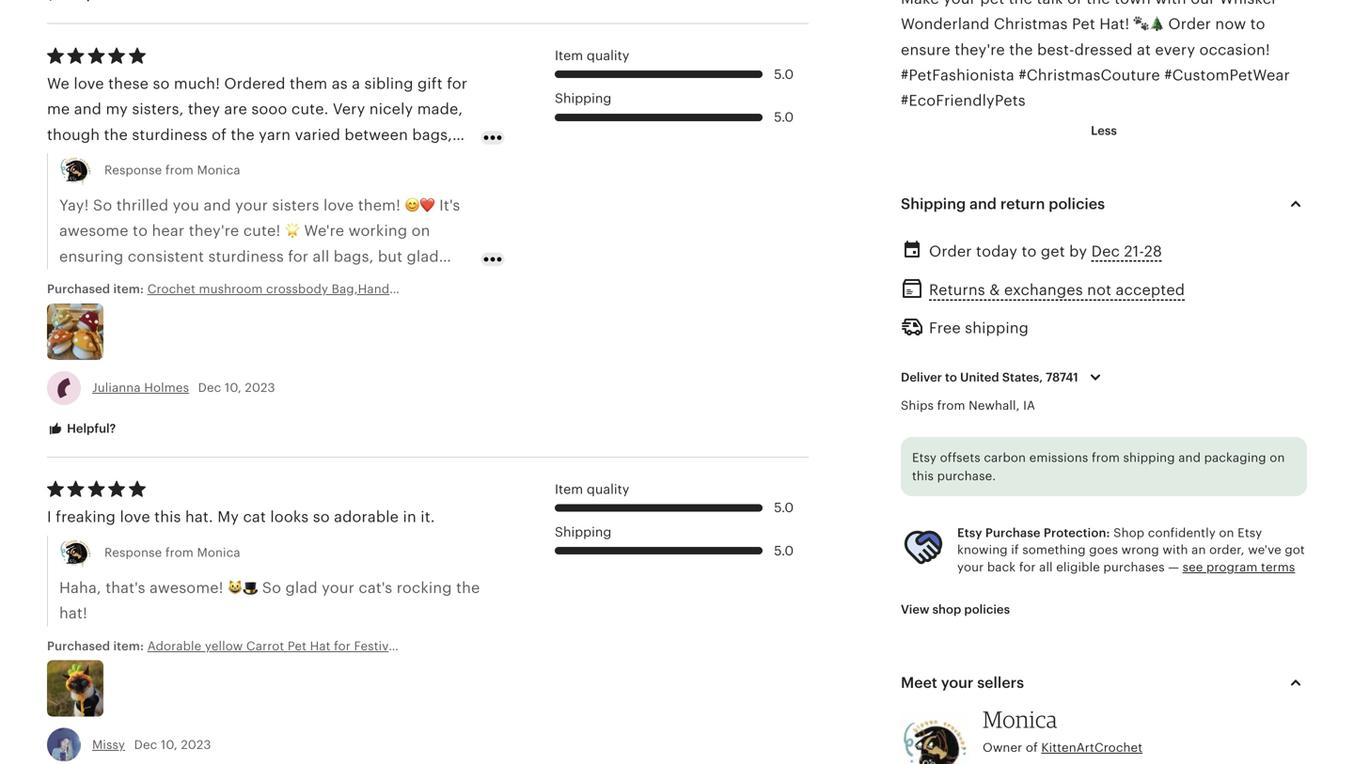 Task type: vqa. For each thing, say whether or not it's contained in the screenshot.
left on
yes



Task type: describe. For each thing, give the bounding box(es) containing it.
etsy for etsy offsets carbon emissions from shipping and packaging on this purchase.
[[912, 451, 937, 465]]

rocking
[[397, 580, 452, 597]]

but inside 'yay! so thrilled you and your sisters love them! 😊❤️ it's awesome to hear they're cute! 🌟 we're working on ensuring consistent sturdiness for all bags, but glad they're perfect for light use and decor. thanks a bunch for your support! 🎉'
[[378, 248, 403, 265]]

we
[[47, 75, 70, 92]]

between
[[345, 126, 408, 143]]

by
[[1070, 243, 1087, 260]]

0 vertical spatial dec
[[1092, 243, 1120, 260]]

for down between
[[385, 152, 405, 169]]

🐾🌲
[[1134, 16, 1164, 33]]

2 vertical spatial dec
[[134, 738, 157, 752]]

0 horizontal spatial order
[[929, 243, 972, 260]]

perfect
[[114, 274, 167, 291]]

states,
[[1002, 371, 1043, 385]]

cute!
[[243, 223, 281, 240]]

no
[[154, 177, 173, 194]]

your inside haha, that's awesome! 😺🎩 so glad your cat's rocking the hat!
[[322, 580, 355, 597]]

christmas
[[994, 16, 1068, 33]]

the down christmas at top
[[1009, 41, 1033, 58]]

0 vertical spatial 2023
[[245, 381, 275, 395]]

1 vertical spatial they're
[[189, 223, 239, 240]]

of inside the make your pet the talk of the town with our whisker wonderland christmas pet hat! 🐾🌲 order now to ensure they're the best-dressed at every occasion! #petfashionista #christmascouture #custompetwear #ecofriendlypets
[[1068, 0, 1083, 7]]

0 horizontal spatial pet
[[288, 639, 307, 654]]

yarn
[[259, 126, 291, 143]]

pet
[[980, 0, 1005, 7]]

the up "hat!"
[[1087, 0, 1111, 7]]

whisker
[[1220, 0, 1278, 7]]

with inside the make your pet the talk of the town with our whisker wonderland christmas pet hat! 🐾🌲 order now to ensure they're the best-dressed at every occasion! #petfashionista #christmascouture #custompetwear #ecofriendlypets
[[1155, 0, 1187, 7]]

goes
[[1089, 543, 1118, 557]]

returns & exchanges not accepted button
[[929, 277, 1185, 304]]

quality for missy dec 10, 2023
[[587, 482, 630, 497]]

knowing
[[958, 543, 1008, 557]]

so inside we love these so much! ordered them as a sibling gift for me and my sisters, they are sooo cute. very nicely made, though the sturdiness of the yarn varied between bags, but they're going to be more decorative/used for light items anyway, no complaints.
[[153, 75, 170, 92]]

friends
[[433, 639, 477, 654]]

2 vertical spatial love
[[120, 509, 150, 526]]

the down my
[[104, 126, 128, 143]]

a inside we love these so much! ordered them as a sibling gift for me and my sisters, they are sooo cute. very nicely made, though the sturdiness of the yarn varied between bags, but they're going to be more decorative/used for light items anyway, no complaints.
[[352, 75, 360, 92]]

meet
[[901, 675, 938, 692]]

and down complaints.
[[204, 197, 231, 214]]

love inside we love these so much! ordered them as a sibling gift for me and my sisters, they are sooo cute. very nicely made, though the sturdiness of the yarn varied between bags, but they're going to be more decorative/used for light items anyway, no complaints.
[[74, 75, 104, 92]]

🌟
[[285, 223, 300, 240]]

adorable
[[147, 639, 202, 654]]

make your pet the talk of the town with our whisker wonderland christmas pet hat! 🐾🌲 order now to ensure they're the best-dressed at every occasion! #petfashionista #christmascouture #custompetwear #ecofriendlypets
[[901, 0, 1290, 109]]

made,
[[417, 101, 463, 118]]

😊❤️
[[405, 197, 435, 214]]

and inside we love these so much! ordered them as a sibling gift for me and my sisters, they are sooo cute. very nicely made, though the sturdiness of the yarn varied between bags, but they're going to be more decorative/used for light items anyway, no complaints.
[[74, 101, 102, 118]]

🎉
[[187, 299, 202, 316]]

exchanges
[[1004, 282, 1083, 299]]

shipping for julianna holmes dec 10, 2023
[[555, 91, 612, 106]]

2 5.0 from the top
[[774, 110, 794, 125]]

hat!
[[59, 605, 87, 622]]

ships
[[901, 399, 934, 413]]

purchase.
[[937, 469, 996, 483]]

are
[[224, 101, 247, 118]]

my
[[106, 101, 128, 118]]

on inside shop confidently on etsy knowing if something goes wrong with an order, we've got your back for all eligible purchases —
[[1219, 526, 1235, 540]]

get
[[1041, 243, 1065, 260]]

glad inside haha, that's awesome! 😺🎩 so glad your cat's rocking the hat!
[[285, 580, 318, 597]]

got
[[1285, 543, 1305, 557]]

monica inside monica owner of kittenartcrochet
[[983, 706, 1058, 734]]

less button
[[1077, 114, 1131, 148]]

hat
[[310, 639, 331, 654]]

0 horizontal spatial they're
[[59, 274, 110, 291]]

wrong
[[1122, 543, 1160, 557]]

terms
[[1261, 560, 1296, 575]]

the inside haha, that's awesome! 😺🎩 so glad your cat's rocking the hat!
[[456, 580, 480, 597]]

all inside 'yay! so thrilled you and your sisters love them! 😊❤️ it's awesome to hear they're cute! 🌟 we're working on ensuring consistent sturdiness for all bags, but glad they're perfect for light use and decor. thanks a bunch for your support! 🎉'
[[313, 248, 330, 265]]

order today to get by dec 21-28
[[929, 243, 1162, 260]]

bags, inside we love these so much! ordered them as a sibling gift for me and my sisters, they are sooo cute. very nicely made, though the sturdiness of the yarn varied between bags, but they're going to be more decorative/used for light items anyway, no complaints.
[[412, 126, 452, 143]]

#ecofriendlypets
[[901, 92, 1026, 109]]

awesome
[[59, 223, 129, 240]]

returns & exchanges not accepted
[[929, 282, 1185, 299]]

love inside 'yay! so thrilled you and your sisters love them! 😊❤️ it's awesome to hear they're cute! 🌟 we're working on ensuring consistent sturdiness for all bags, but glad they're perfect for light use and decor. thanks a bunch for your support! 🎉'
[[324, 197, 354, 214]]

see
[[1183, 560, 1203, 575]]

your inside meet your sellers dropdown button
[[941, 675, 974, 692]]

be
[[196, 152, 215, 169]]

monica for 2023
[[197, 546, 240, 560]]

complaints.
[[177, 177, 263, 194]]

today
[[976, 243, 1018, 260]]

consistent
[[128, 248, 204, 265]]

response for dec
[[104, 546, 162, 560]]

for down purchased item:
[[59, 299, 80, 316]]

item quality for julianna holmes dec 10, 2023
[[555, 48, 630, 63]]

sibling
[[365, 75, 413, 92]]

purchased for purchased item: adorable yellow carrot pet hat for festive furry friends
[[47, 639, 110, 654]]

response for holmes
[[104, 163, 162, 177]]

so inside haha, that's awesome! 😺🎩 so glad your cat's rocking the hat!
[[262, 580, 281, 597]]

monica owner of kittenartcrochet
[[983, 706, 1143, 755]]

21-
[[1124, 243, 1144, 260]]

talk
[[1037, 0, 1063, 7]]

1 horizontal spatial so
[[313, 509, 330, 526]]

purchased for purchased item:
[[47, 282, 110, 296]]

item quality for missy dec 10, 2023
[[555, 482, 630, 497]]

julianna holmes dec 10, 2023
[[92, 381, 275, 395]]

with inside shop confidently on etsy knowing if something goes wrong with an order, we've got your back for all eligible purchases —
[[1163, 543, 1188, 557]]

view
[[901, 603, 930, 617]]

purchased item: adorable yellow carrot pet hat for festive furry friends
[[47, 639, 477, 654]]

on inside etsy offsets carbon emissions from shipping and packaging on this purchase.
[[1270, 451, 1285, 465]]

for inside shop confidently on etsy knowing if something goes wrong with an order, we've got your back for all eligible purchases —
[[1019, 560, 1036, 575]]

missy link
[[92, 738, 125, 752]]

helpful?
[[64, 422, 116, 436]]

our
[[1191, 0, 1216, 7]]

you
[[173, 197, 199, 214]]

item for julianna holmes dec 10, 2023
[[555, 48, 583, 63]]

from right ships
[[937, 399, 966, 413]]

sisters
[[272, 197, 319, 214]]

newhall,
[[969, 399, 1020, 413]]

helpful? button
[[33, 412, 130, 447]]

in
[[403, 509, 417, 526]]

ensure
[[901, 41, 951, 58]]

purchased item:
[[47, 282, 147, 296]]

something
[[1023, 543, 1086, 557]]

united
[[960, 371, 999, 385]]

order inside the make your pet the talk of the town with our whisker wonderland christmas pet hat! 🐾🌲 order now to ensure they're the best-dressed at every occasion! #petfashionista #christmascouture #custompetwear #ecofriendlypets
[[1169, 16, 1211, 33]]

ships from newhall, ia
[[901, 399, 1036, 413]]

yay!
[[59, 197, 89, 214]]

purchase
[[986, 526, 1041, 540]]

thrilled
[[116, 197, 169, 214]]

for up '🎉'
[[171, 274, 192, 291]]

returns
[[929, 282, 986, 299]]

response from monica for dec
[[104, 546, 240, 560]]

the up more
[[231, 126, 255, 143]]

we love these so much! ordered them as a sibling gift for me and my sisters, they are sooo cute. very nicely made, though the sturdiness of the yarn varied between bags, but they're going to be more decorative/used for light items anyway, no complaints.
[[47, 75, 468, 194]]

0 horizontal spatial 10,
[[161, 738, 178, 752]]

4 5.0 from the top
[[774, 543, 794, 558]]

free
[[929, 320, 961, 337]]

light inside we love these so much! ordered them as a sibling gift for me and my sisters, they are sooo cute. very nicely made, though the sturdiness of the yarn varied between bags, but they're going to be more decorative/used for light items anyway, no complaints.
[[409, 152, 442, 169]]

to inside dropdown button
[[945, 371, 957, 385]]

bags, inside 'yay! so thrilled you and your sisters love them! 😊❤️ it's awesome to hear they're cute! 🌟 we're working on ensuring consistent sturdiness for all bags, but glad they're perfect for light use and decor. thanks a bunch for your support! 🎉'
[[334, 248, 374, 265]]

occasion!
[[1200, 41, 1271, 58]]

program
[[1207, 560, 1258, 575]]

etsy inside shop confidently on etsy knowing if something goes wrong with an order, we've got your back for all eligible purchases —
[[1238, 526, 1263, 540]]

1 vertical spatial 2023
[[181, 738, 211, 752]]

more
[[219, 152, 257, 169]]



Task type: locate. For each thing, give the bounding box(es) containing it.
0 vertical spatial all
[[313, 248, 330, 265]]

1 item from the top
[[555, 48, 583, 63]]

julianna holmes link
[[92, 381, 189, 395]]

decorative/used
[[261, 152, 380, 169]]

monica up complaints.
[[197, 163, 240, 177]]

haha,
[[59, 580, 101, 597]]

from inside etsy offsets carbon emissions from shipping and packaging on this purchase.
[[1092, 451, 1120, 465]]

0 vertical spatial bags,
[[412, 126, 452, 143]]

2 horizontal spatial of
[[1068, 0, 1083, 7]]

1 horizontal spatial but
[[378, 248, 403, 265]]

2 horizontal spatial love
[[324, 197, 354, 214]]

response from monica up "awesome!"
[[104, 546, 240, 560]]

1 horizontal spatial glad
[[407, 248, 439, 265]]

etsy offsets carbon emissions from shipping and packaging on this purchase.
[[912, 451, 1285, 483]]

0 vertical spatial item quality
[[555, 48, 630, 63]]

1 vertical spatial a
[[401, 274, 410, 291]]

1 horizontal spatial 10,
[[225, 381, 242, 395]]

bags, up 'thanks'
[[334, 248, 374, 265]]

1 horizontal spatial bags,
[[412, 126, 452, 143]]

0 horizontal spatial 2023
[[181, 738, 211, 752]]

1 horizontal spatial so
[[262, 580, 281, 597]]

kittenartcrochet link
[[1042, 741, 1143, 755]]

shipping inside etsy offsets carbon emissions from shipping and packaging on this purchase.
[[1124, 451, 1175, 465]]

0 horizontal spatial light
[[196, 274, 229, 291]]

0 vertical spatial this
[[912, 469, 934, 483]]

0 vertical spatial love
[[74, 75, 104, 92]]

to inside the make your pet the talk of the town with our whisker wonderland christmas pet hat! 🐾🌲 order now to ensure they're the best-dressed at every occasion! #petfashionista #christmascouture #custompetwear #ecofriendlypets
[[1251, 16, 1266, 33]]

1 horizontal spatial they're
[[189, 223, 239, 240]]

1 vertical spatial monica
[[197, 546, 240, 560]]

as
[[332, 75, 348, 92]]

offsets
[[940, 451, 981, 465]]

but inside we love these so much! ordered them as a sibling gift for me and my sisters, they are sooo cute. very nicely made, though the sturdiness of the yarn varied between bags, but they're going to be more decorative/used for light items anyway, no complaints.
[[47, 152, 72, 169]]

haha, that's awesome! 😺🎩 so glad your cat's rocking the hat!
[[59, 580, 480, 622]]

but up 'items' on the left top
[[47, 152, 72, 169]]

0 vertical spatial glad
[[407, 248, 439, 265]]

10, right missy on the bottom left
[[161, 738, 178, 752]]

0 horizontal spatial glad
[[285, 580, 318, 597]]

this
[[912, 469, 934, 483], [154, 509, 181, 526]]

so
[[93, 197, 112, 214], [262, 580, 281, 597]]

your up cute! on the left of the page
[[235, 197, 268, 214]]

1 vertical spatial this
[[154, 509, 181, 526]]

love right we
[[74, 75, 104, 92]]

1 vertical spatial pet
[[288, 639, 307, 654]]

your up wonderland
[[944, 0, 976, 7]]

deliver
[[901, 371, 942, 385]]

1 vertical spatial so
[[262, 580, 281, 597]]

0 vertical spatial shipping
[[555, 91, 612, 106]]

purchased down ensuring
[[47, 282, 110, 296]]

0 vertical spatial response
[[104, 163, 162, 177]]

1 horizontal spatial on
[[1219, 526, 1235, 540]]

1 vertical spatial all
[[1039, 560, 1053, 575]]

protection:
[[1044, 526, 1110, 540]]

0 vertical spatial of
[[1068, 0, 1083, 7]]

wonderland
[[901, 16, 990, 33]]

etsy left offsets
[[912, 451, 937, 465]]

policies up by
[[1049, 196, 1105, 213]]

policies right shop
[[964, 603, 1010, 617]]

1 horizontal spatial policies
[[1049, 196, 1105, 213]]

your right meet
[[941, 675, 974, 692]]

they're
[[76, 152, 126, 169]]

1 response from the top
[[104, 163, 162, 177]]

on
[[412, 223, 430, 240], [1270, 451, 1285, 465], [1219, 526, 1235, 540]]

carbon
[[984, 451, 1026, 465]]

1 vertical spatial shipping
[[1124, 451, 1175, 465]]

0 vertical spatial with
[[1155, 0, 1187, 7]]

them
[[290, 75, 328, 92]]

and left my
[[74, 101, 102, 118]]

a right "as"
[[352, 75, 360, 92]]

item: up "support!"
[[113, 282, 144, 296]]

2 item: from the top
[[113, 639, 144, 654]]

glad right 😺🎩
[[285, 580, 318, 597]]

1 vertical spatial item quality
[[555, 482, 630, 497]]

light inside 'yay! so thrilled you and your sisters love them! 😊❤️ it's awesome to hear they're cute! 🌟 we're working on ensuring consistent sturdiness for all bags, but glad they're perfect for light use and decor. thanks a bunch for your support! 🎉'
[[196, 274, 229, 291]]

0 horizontal spatial bags,
[[334, 248, 374, 265]]

looks
[[270, 509, 309, 526]]

hat.
[[185, 509, 213, 526]]

love right freaking
[[120, 509, 150, 526]]

a inside 'yay! so thrilled you and your sisters love them! 😊❤️ it's awesome to hear they're cute! 🌟 we're working on ensuring consistent sturdiness for all bags, but glad they're perfect for light use and decor. thanks a bunch for your support! 🎉'
[[401, 274, 410, 291]]

1 vertical spatial so
[[313, 509, 330, 526]]

the right rocking
[[456, 580, 480, 597]]

but down working
[[378, 248, 403, 265]]

purchased down hat! in the bottom left of the page
[[47, 639, 110, 654]]

use
[[233, 274, 259, 291]]

1 vertical spatial policies
[[964, 603, 1010, 617]]

1 vertical spatial item:
[[113, 639, 144, 654]]

every
[[1155, 41, 1196, 58]]

#petfashionista
[[901, 67, 1015, 84]]

2 vertical spatial on
[[1219, 526, 1235, 540]]

0 vertical spatial sturdiness
[[132, 126, 208, 143]]

shipping
[[965, 320, 1029, 337], [1124, 451, 1175, 465]]

2 item quality from the top
[[555, 482, 630, 497]]

to down whisker at the right top of page
[[1251, 16, 1266, 33]]

1 horizontal spatial shipping
[[1124, 451, 1175, 465]]

1 vertical spatial purchased
[[47, 639, 110, 654]]

from up "awesome!"
[[165, 546, 194, 560]]

2 response from monica from the top
[[104, 546, 240, 560]]

2 vertical spatial of
[[1026, 741, 1038, 755]]

yellow
[[205, 639, 243, 654]]

etsy up knowing
[[958, 526, 983, 540]]

shipping for missy dec 10, 2023
[[555, 525, 612, 540]]

items
[[47, 177, 87, 194]]

response from monica for holmes
[[104, 163, 240, 177]]

2 vertical spatial shipping
[[555, 525, 612, 540]]

a left bunch
[[401, 274, 410, 291]]

purchases
[[1104, 560, 1165, 575]]

shipping and return policies
[[901, 196, 1105, 213]]

0 horizontal spatial on
[[412, 223, 430, 240]]

for
[[447, 75, 468, 92], [385, 152, 405, 169], [288, 248, 309, 265], [171, 274, 192, 291], [59, 299, 80, 316], [1019, 560, 1036, 575], [334, 639, 351, 654]]

1 vertical spatial bags,
[[334, 248, 374, 265]]

1 quality from the top
[[587, 48, 630, 63]]

but
[[47, 152, 72, 169], [378, 248, 403, 265]]

and right the use
[[263, 274, 291, 291]]

0 vertical spatial so
[[153, 75, 170, 92]]

2 purchased from the top
[[47, 639, 110, 654]]

they're down ensuring
[[59, 274, 110, 291]]

furry
[[399, 639, 430, 654]]

1 horizontal spatial etsy
[[958, 526, 983, 540]]

response from monica up no on the left top
[[104, 163, 240, 177]]

going
[[130, 152, 173, 169]]

so right looks
[[313, 509, 330, 526]]

with up —
[[1163, 543, 1188, 557]]

0 vertical spatial a
[[352, 75, 360, 92]]

of right owner
[[1026, 741, 1038, 755]]

response
[[104, 163, 162, 177], [104, 546, 162, 560]]

love up 'we're'
[[324, 197, 354, 214]]

1 vertical spatial response from monica
[[104, 546, 240, 560]]

of right talk
[[1068, 0, 1083, 7]]

1 vertical spatial glad
[[285, 580, 318, 597]]

monica for 10,
[[197, 163, 240, 177]]

shipping inside 'dropdown button'
[[901, 196, 966, 213]]

policies
[[1049, 196, 1105, 213], [964, 603, 1010, 617]]

to inside we love these so much! ordered them as a sibling gift for me and my sisters, they are sooo cute. very nicely made, though the sturdiness of the yarn varied between bags, but they're going to be more decorative/used for light items anyway, no complaints.
[[177, 152, 192, 169]]

dec right missy on the bottom left
[[134, 738, 157, 752]]

0 vertical spatial quality
[[587, 48, 630, 63]]

to down thrilled
[[133, 223, 148, 240]]

glad up bunch
[[407, 248, 439, 265]]

0 vertical spatial monica
[[197, 163, 240, 177]]

this left hat. on the bottom of page
[[154, 509, 181, 526]]

item: for purchased item: adorable yellow carrot pet hat for festive furry friends
[[113, 639, 144, 654]]

awesome!
[[150, 580, 223, 597]]

so inside 'yay! so thrilled you and your sisters love them! 😊❤️ it's awesome to hear they're cute! 🌟 we're working on ensuring consistent sturdiness for all bags, but glad they're perfect for light use and decor. thanks a bunch for your support! 🎉'
[[93, 197, 112, 214]]

holmes
[[144, 381, 189, 395]]

on down 😊❤️
[[412, 223, 430, 240]]

the
[[1009, 0, 1033, 7], [1087, 0, 1111, 7], [1009, 41, 1033, 58], [104, 126, 128, 143], [231, 126, 255, 143], [456, 580, 480, 597]]

order up returns
[[929, 243, 972, 260]]

they're up '#petfashionista'
[[955, 41, 1005, 58]]

1 vertical spatial quality
[[587, 482, 630, 497]]

cat's
[[359, 580, 393, 597]]

item quality
[[555, 48, 630, 63], [555, 482, 630, 497]]

1 vertical spatial sturdiness
[[208, 248, 284, 265]]

so up sisters,
[[153, 75, 170, 92]]

0 horizontal spatial a
[[352, 75, 360, 92]]

0 vertical spatial policies
[[1049, 196, 1105, 213]]

1 horizontal spatial this
[[912, 469, 934, 483]]

not
[[1087, 282, 1112, 299]]

2 item from the top
[[555, 482, 583, 497]]

for down 🌟 on the left top
[[288, 248, 309, 265]]

10, right holmes
[[225, 381, 242, 395]]

the up christmas at top
[[1009, 0, 1033, 7]]

dec right holmes
[[198, 381, 221, 395]]

this inside etsy offsets carbon emissions from shipping and packaging on this purchase.
[[912, 469, 934, 483]]

0 vertical spatial on
[[412, 223, 430, 240]]

etsy up 'we've'
[[1238, 526, 1263, 540]]

1 horizontal spatial of
[[1026, 741, 1038, 755]]

your inside shop confidently on etsy knowing if something goes wrong with an order, we've got your back for all eligible purchases —
[[958, 560, 984, 575]]

light up '🎉'
[[196, 274, 229, 291]]

missy dec 10, 2023
[[92, 738, 211, 752]]

1 item: from the top
[[113, 282, 144, 296]]

they're down the you
[[189, 223, 239, 240]]

0 horizontal spatial dec
[[134, 738, 157, 752]]

my
[[217, 509, 239, 526]]

this left purchase.
[[912, 469, 934, 483]]

it.
[[421, 509, 435, 526]]

sturdiness inside we love these so much! ordered them as a sibling gift for me and my sisters, they are sooo cute. very nicely made, though the sturdiness of the yarn varied between bags, but they're going to be more decorative/used for light items anyway, no complaints.
[[132, 126, 208, 143]]

on right packaging
[[1270, 451, 1285, 465]]

and left return
[[970, 196, 997, 213]]

pet left "hat!"
[[1072, 16, 1096, 33]]

1 vertical spatial of
[[212, 126, 227, 143]]

2023 right missy on the bottom left
[[181, 738, 211, 752]]

meet your sellers button
[[884, 661, 1324, 706]]

1 horizontal spatial pet
[[1072, 16, 1096, 33]]

all inside shop confidently on etsy knowing if something goes wrong with an order, we've got your back for all eligible purchases —
[[1039, 560, 1053, 575]]

all down something
[[1039, 560, 1053, 575]]

to left get on the top of the page
[[1022, 243, 1037, 260]]

1 vertical spatial light
[[196, 274, 229, 291]]

0 vertical spatial item:
[[113, 282, 144, 296]]

monica image
[[901, 711, 972, 765]]

they're inside the make your pet the talk of the town with our whisker wonderland christmas pet hat! 🐾🌲 order now to ensure they're the best-dressed at every occasion! #petfashionista #christmascouture #custompetwear #ecofriendlypets
[[955, 41, 1005, 58]]

pet left hat
[[288, 639, 307, 654]]

we're
[[304, 223, 344, 240]]

1 vertical spatial order
[[929, 243, 972, 260]]

julianna holmes added a photo of their purchase image
[[47, 304, 103, 360]]

cute.
[[291, 101, 329, 118]]

make
[[901, 0, 939, 7]]

policies inside button
[[964, 603, 1010, 617]]

2 quality from the top
[[587, 482, 630, 497]]

town
[[1115, 0, 1151, 7]]

2 horizontal spatial etsy
[[1238, 526, 1263, 540]]

monica
[[197, 163, 240, 177], [197, 546, 240, 560], [983, 706, 1058, 734]]

0 vertical spatial item
[[555, 48, 583, 63]]

shipping down &
[[965, 320, 1029, 337]]

gift
[[418, 75, 443, 92]]

3 5.0 from the top
[[774, 501, 794, 516]]

and left packaging
[[1179, 451, 1201, 465]]

1 horizontal spatial 2023
[[245, 381, 275, 395]]

meet your sellers
[[901, 675, 1024, 692]]

best-
[[1037, 41, 1075, 58]]

yay! so thrilled you and your sisters love them! 😊❤️ it's awesome to hear they're cute! 🌟 we're working on ensuring consistent sturdiness for all bags, but glad they're perfect for light use and decor. thanks a bunch for your support! 🎉
[[59, 197, 460, 316]]

glad inside 'yay! so thrilled you and your sisters love them! 😊❤️ it's awesome to hear they're cute! 🌟 we're working on ensuring consistent sturdiness for all bags, but glad they're perfect for light use and decor. thanks a bunch for your support! 🎉'
[[407, 248, 439, 265]]

cat
[[243, 509, 266, 526]]

sturdiness down sisters,
[[132, 126, 208, 143]]

etsy purchase protection:
[[958, 526, 1110, 540]]

emissions
[[1030, 451, 1089, 465]]

dec right by
[[1092, 243, 1120, 260]]

to inside 'yay! so thrilled you and your sisters love them! 😊❤️ it's awesome to hear they're cute! 🌟 we're working on ensuring consistent sturdiness for all bags, but glad they're perfect for light use and decor. thanks a bunch for your support! 🎉'
[[133, 223, 148, 240]]

0 horizontal spatial of
[[212, 126, 227, 143]]

1 response from monica from the top
[[104, 163, 240, 177]]

for right hat
[[334, 639, 351, 654]]

sturdiness inside 'yay! so thrilled you and your sisters love them! 😊❤️ it's awesome to hear they're cute! 🌟 we're working on ensuring consistent sturdiness for all bags, but glad they're perfect for light use and decor. thanks a bunch for your support! 🎉'
[[208, 248, 284, 265]]

of inside we love these so much! ordered them as a sibling gift for me and my sisters, they are sooo cute. very nicely made, though the sturdiness of the yarn varied between bags, but they're going to be more decorative/used for light items anyway, no complaints.
[[212, 126, 227, 143]]

pet inside the make your pet the talk of the town with our whisker wonderland christmas pet hat! 🐾🌲 order now to ensure they're the best-dressed at every occasion! #petfashionista #christmascouture #custompetwear #ecofriendlypets
[[1072, 16, 1096, 33]]

item: left adorable
[[113, 639, 144, 654]]

quality for julianna holmes dec 10, 2023
[[587, 48, 630, 63]]

1 vertical spatial shipping
[[901, 196, 966, 213]]

item: for purchased item:
[[113, 282, 144, 296]]

1 vertical spatial response
[[104, 546, 162, 560]]

response up anyway,
[[104, 163, 162, 177]]

😺🎩
[[228, 580, 258, 597]]

so down anyway,
[[93, 197, 112, 214]]

with up 🐾🌲
[[1155, 0, 1187, 7]]

dec 21-28 button
[[1092, 238, 1162, 265]]

less
[[1091, 124, 1117, 138]]

so
[[153, 75, 170, 92], [313, 509, 330, 526]]

to left 'united'
[[945, 371, 957, 385]]

see program terms link
[[1183, 560, 1296, 575]]

your inside the make your pet the talk of the town with our whisker wonderland christmas pet hat! 🐾🌲 order now to ensure they're the best-dressed at every occasion! #petfashionista #christmascouture #custompetwear #ecofriendlypets
[[944, 0, 976, 7]]

0 vertical spatial purchased
[[47, 282, 110, 296]]

from right emissions at the right bottom
[[1092, 451, 1120, 465]]

we've
[[1248, 543, 1282, 557]]

1 vertical spatial dec
[[198, 381, 221, 395]]

1 5.0 from the top
[[774, 67, 794, 82]]

on inside 'yay! so thrilled you and your sisters love them! 😊❤️ it's awesome to hear they're cute! 🌟 we're working on ensuring consistent sturdiness for all bags, but glad they're perfect for light use and decor. thanks a bunch for your support! 🎉'
[[412, 223, 430, 240]]

missy added a photo of their purchase image
[[47, 661, 103, 717]]

&
[[990, 282, 1000, 299]]

and inside etsy offsets carbon emissions from shipping and packaging on this purchase.
[[1179, 451, 1201, 465]]

that's
[[106, 580, 145, 597]]

deliver to united states, 78741
[[901, 371, 1079, 385]]

light up 😊❤️
[[409, 152, 442, 169]]

return
[[1001, 196, 1045, 213]]

so right 😺🎩
[[262, 580, 281, 597]]

1 horizontal spatial order
[[1169, 16, 1211, 33]]

of
[[1068, 0, 1083, 7], [212, 126, 227, 143], [1026, 741, 1038, 755]]

i
[[47, 509, 52, 526]]

your down knowing
[[958, 560, 984, 575]]

5.0
[[774, 67, 794, 82], [774, 110, 794, 125], [774, 501, 794, 516], [774, 543, 794, 558]]

it's
[[439, 197, 460, 214]]

for right the back
[[1019, 560, 1036, 575]]

carrot
[[246, 639, 284, 654]]

all up decor.
[[313, 248, 330, 265]]

bunch
[[414, 274, 460, 291]]

confidently
[[1148, 526, 1216, 540]]

2 horizontal spatial they're
[[955, 41, 1005, 58]]

1 vertical spatial with
[[1163, 543, 1188, 557]]

1 purchased from the top
[[47, 282, 110, 296]]

0 vertical spatial shipping
[[965, 320, 1029, 337]]

for right gift
[[447, 75, 468, 92]]

julianna
[[92, 381, 141, 395]]

1 horizontal spatial sturdiness
[[208, 248, 284, 265]]

2 vertical spatial monica
[[983, 706, 1058, 734]]

etsy inside etsy offsets carbon emissions from shipping and packaging on this purchase.
[[912, 451, 937, 465]]

response up that's
[[104, 546, 162, 560]]

i freaking love this hat. my cat looks so adorable in it.
[[47, 509, 435, 526]]

thanks
[[346, 274, 397, 291]]

dressed
[[1075, 41, 1133, 58]]

2 response from the top
[[104, 546, 162, 560]]

0 horizontal spatial etsy
[[912, 451, 937, 465]]

bags, down made,
[[412, 126, 452, 143]]

very
[[333, 101, 365, 118]]

28
[[1144, 243, 1162, 260]]

of up be
[[212, 126, 227, 143]]

etsy for etsy purchase protection:
[[958, 526, 983, 540]]

from up no on the left top
[[165, 163, 194, 177]]

item for missy dec 10, 2023
[[555, 482, 583, 497]]

0 horizontal spatial so
[[93, 197, 112, 214]]

0 horizontal spatial sturdiness
[[132, 126, 208, 143]]

to left be
[[177, 152, 192, 169]]

order down our
[[1169, 16, 1211, 33]]

your down purchased item:
[[84, 299, 117, 316]]

1 vertical spatial love
[[324, 197, 354, 214]]

deliver to united states, 78741 button
[[887, 358, 1121, 398]]

of inside monica owner of kittenartcrochet
[[1026, 741, 1038, 755]]

0 vertical spatial light
[[409, 152, 442, 169]]

monica up owner
[[983, 706, 1058, 734]]

shipping up "shop"
[[1124, 451, 1175, 465]]

shipping and return policies button
[[884, 182, 1324, 227]]

0 horizontal spatial so
[[153, 75, 170, 92]]

policies inside 'dropdown button'
[[1049, 196, 1105, 213]]

0 vertical spatial but
[[47, 152, 72, 169]]

2023 right holmes
[[245, 381, 275, 395]]

1 horizontal spatial dec
[[198, 381, 221, 395]]

and inside shipping and return policies 'dropdown button'
[[970, 196, 997, 213]]

1 horizontal spatial all
[[1039, 560, 1053, 575]]

monica down my
[[197, 546, 240, 560]]

working
[[349, 223, 407, 240]]

1 vertical spatial but
[[378, 248, 403, 265]]

0 vertical spatial response from monica
[[104, 163, 240, 177]]

0 horizontal spatial this
[[154, 509, 181, 526]]

sturdiness up the use
[[208, 248, 284, 265]]

0 vertical spatial order
[[1169, 16, 1211, 33]]

1 item quality from the top
[[555, 48, 630, 63]]

your left cat's at left bottom
[[322, 580, 355, 597]]

on up order,
[[1219, 526, 1235, 540]]



